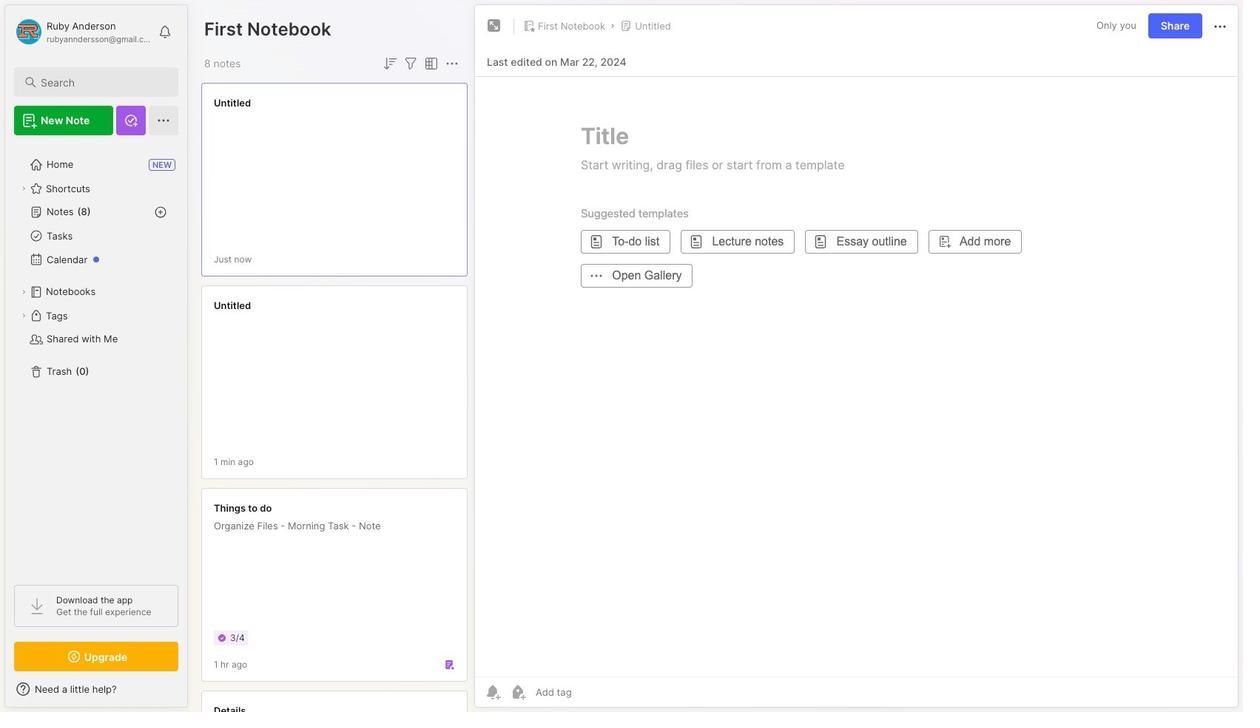 Task type: vqa. For each thing, say whether or not it's contained in the screenshot.
Start writing… text box
no



Task type: describe. For each thing, give the bounding box(es) containing it.
1 vertical spatial more actions field
[[443, 55, 461, 73]]

Sort options field
[[381, 55, 399, 73]]

none search field inside main element
[[41, 73, 165, 91]]

add filters image
[[402, 55, 420, 73]]

more actions image for more actions field in the note window 'element'
[[1212, 18, 1230, 35]]

expand notebooks image
[[19, 288, 28, 297]]

Account field
[[14, 17, 151, 47]]

add tag image
[[509, 684, 527, 702]]



Task type: locate. For each thing, give the bounding box(es) containing it.
more actions image
[[1212, 18, 1230, 35], [443, 55, 461, 73]]

more actions image for the bottom more actions field
[[443, 55, 461, 73]]

tree inside main element
[[5, 144, 187, 572]]

add a reminder image
[[484, 684, 502, 702]]

main element
[[0, 0, 192, 713]]

Note Editor text field
[[475, 76, 1238, 677]]

click to collapse image
[[187, 685, 198, 703]]

expand tags image
[[19, 312, 28, 321]]

more actions image inside note window 'element'
[[1212, 18, 1230, 35]]

0 horizontal spatial more actions field
[[443, 55, 461, 73]]

View options field
[[420, 55, 440, 73]]

0 vertical spatial more actions field
[[1212, 16, 1230, 35]]

expand note image
[[486, 17, 503, 35]]

0 horizontal spatial more actions image
[[443, 55, 461, 73]]

Search text field
[[41, 76, 165, 90]]

1 horizontal spatial more actions image
[[1212, 18, 1230, 35]]

tree
[[5, 144, 187, 572]]

Add tag field
[[534, 686, 646, 700]]

None search field
[[41, 73, 165, 91]]

note window element
[[475, 4, 1239, 712]]

more actions field inside note window 'element'
[[1212, 16, 1230, 35]]

1 vertical spatial more actions image
[[443, 55, 461, 73]]

WHAT'S NEW field
[[5, 678, 187, 702]]

Add filters field
[[402, 55, 420, 73]]

1 horizontal spatial more actions field
[[1212, 16, 1230, 35]]

More actions field
[[1212, 16, 1230, 35], [443, 55, 461, 73]]

0 vertical spatial more actions image
[[1212, 18, 1230, 35]]



